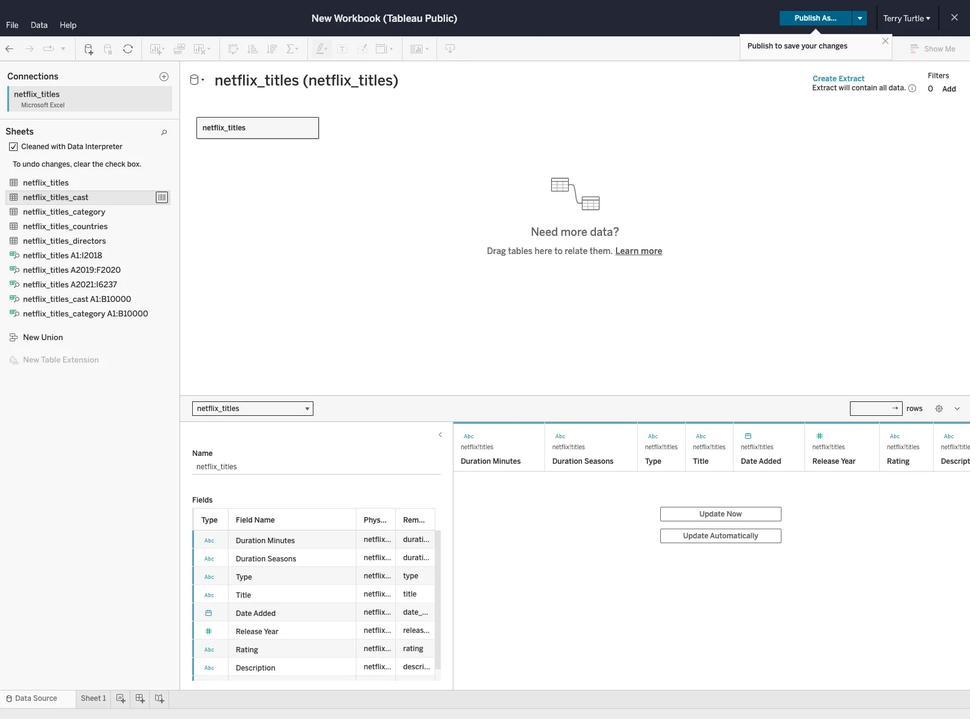 Task type: describe. For each thing, give the bounding box(es) containing it.
2 vertical spatial added
[[254, 609, 276, 618]]

year for description
[[59, 205, 74, 214]]

0 vertical spatial more
[[561, 225, 588, 239]]

0 horizontal spatial duration minutes
[[31, 167, 90, 175]]

learn more link
[[615, 245, 663, 257]]

descript
[[941, 457, 970, 466]]

netflix_titles_cast for netflix_titles_cast a1:b10000
[[23, 295, 88, 304]]

date added inside "row"
[[236, 609, 276, 618]]

netflix!titles inside netflix!titles release year
[[813, 444, 845, 451]]

automatically
[[710, 532, 759, 540]]

(netflix_titles)
[[59, 82, 107, 91]]

field name
[[236, 516, 275, 524]]

new for new workbook (tableau public)
[[312, 12, 332, 24]]

rating
[[403, 644, 424, 653]]

netflix_titles_category for netflix_titles_category a1:b10000
[[23, 309, 105, 318]]

netflix_titles_cast for netflix_titles_cast
[[23, 193, 88, 202]]

minutes inside "row"
[[267, 537, 295, 545]]

row group containing netflix!titles
[[192, 530, 446, 694]]

0 horizontal spatial sheet
[[81, 695, 101, 703]]

connections
[[7, 71, 58, 82]]

measure for measure values
[[31, 283, 60, 291]]

seasons inside row group
[[267, 555, 296, 563]]

workbook
[[334, 12, 381, 24]]

check
[[105, 160, 125, 169]]

clear
[[74, 160, 90, 169]]

4 row from the top
[[192, 585, 436, 603]]

description
[[403, 663, 442, 671]]

me
[[945, 45, 956, 53]]

1 horizontal spatial more
[[641, 246, 663, 256]]

here
[[535, 246, 553, 256]]

type inside "row"
[[236, 573, 252, 581]]

0 horizontal spatial title
[[31, 230, 46, 239]]

0 horizontal spatial replay animation image
[[42, 43, 55, 55]]

size
[[172, 178, 186, 186]]

0 vertical spatial duration seasons
[[31, 180, 91, 188]]

2 horizontal spatial name
[[451, 516, 471, 524]]

drag
[[487, 246, 506, 256]]

1 horizontal spatial 1
[[277, 108, 284, 125]]

file
[[6, 21, 19, 30]]

pages
[[140, 65, 160, 73]]

update automatically
[[683, 532, 759, 540]]

add
[[943, 85, 957, 93]]

0 horizontal spatial added
[[49, 141, 71, 150]]

seasons inside netflix!titles duration seasons
[[585, 457, 614, 466]]

release year for rating
[[236, 627, 279, 636]]

date inside netflix!titles date added
[[741, 457, 758, 466]]

terry
[[884, 14, 902, 23]]

0 vertical spatial show id
[[31, 218, 58, 226]]

release for duration seasons
[[236, 627, 263, 636]]

netflix_titles_category a1:b10000
[[23, 309, 148, 318]]

release year for show id
[[31, 205, 74, 214]]

0 vertical spatial description
[[31, 154, 70, 163]]

with
[[51, 143, 66, 151]]

need more data?
[[531, 225, 619, 239]]

netflix_titles for microsoft
[[14, 90, 60, 99]]

excel
[[50, 102, 65, 109]]

netflix!titles duration seasons
[[553, 444, 614, 466]]

terry turtle
[[884, 14, 924, 23]]

new data source image
[[83, 43, 95, 55]]

to undo changes, clear the check box.
[[13, 160, 142, 169]]

extension
[[63, 355, 99, 365]]

public)
[[425, 12, 458, 24]]

create extract link
[[813, 74, 866, 83]]

rating inside "row"
[[236, 646, 258, 654]]

0 horizontal spatial name
[[192, 449, 213, 458]]

netflix!titles date_added
[[364, 608, 444, 617]]

need
[[531, 225, 558, 239]]

update now button
[[660, 507, 782, 521]]

cleaned
[[21, 143, 49, 151]]

help
[[60, 21, 77, 30]]

format workbook image
[[356, 43, 368, 55]]

contain
[[852, 84, 878, 92]]

update automatically button
[[660, 529, 782, 543]]

7 row from the top
[[192, 640, 436, 658]]

netflix_titles_category for netflix_titles_category
[[23, 207, 105, 217]]

publish to save your changes
[[748, 42, 848, 50]]

names
[[62, 256, 85, 264]]

id inside row group
[[257, 682, 263, 691]]

table for new
[[41, 355, 61, 365]]

to
[[13, 160, 21, 169]]

0 horizontal spatial date
[[31, 141, 47, 150]]

totals image
[[286, 43, 300, 55]]

2 horizontal spatial title
[[693, 457, 709, 466]]

physical
[[364, 516, 393, 524]]

title inside "row"
[[236, 591, 251, 600]]

data right with
[[67, 143, 83, 151]]

release for description
[[31, 205, 57, 214]]

changes
[[819, 42, 848, 50]]

collapse image
[[111, 66, 118, 73]]

0 vertical spatial seasons
[[62, 180, 91, 188]]

duration seasons inside "row"
[[236, 555, 296, 563]]

5 row from the top
[[192, 603, 444, 621]]

date_added
[[403, 608, 444, 617]]

netflix!titles release_year
[[364, 626, 446, 635]]

netflix!titles inside netflix!titles date added
[[741, 444, 774, 451]]

turtle
[[904, 14, 924, 23]]

3 row from the top
[[192, 567, 436, 585]]

1 vertical spatial extract
[[813, 84, 837, 92]]

new workbook (tableau public)
[[312, 12, 458, 24]]

netflix!title
[[941, 444, 970, 451]]

clear sheet image
[[193, 43, 212, 55]]

close image
[[880, 35, 892, 47]]

create
[[813, 74, 837, 83]]

1 vertical spatial 1
[[103, 695, 106, 703]]

undo
[[22, 160, 40, 169]]

show/hide cards image
[[410, 43, 429, 55]]

netflix!title descript
[[941, 444, 970, 466]]

netflix_titles_cast a1:b10000
[[23, 295, 131, 304]]

added inside netflix!titles date added
[[759, 457, 782, 466]]

release inside netflix!titles release year
[[813, 457, 840, 466]]

union
[[41, 333, 63, 342]]

data left source
[[15, 695, 31, 703]]

a2021:i6237
[[71, 280, 117, 289]]

netflix_titles for a1:i2018
[[23, 251, 69, 260]]

measure for measure names
[[31, 256, 60, 264]]

2 field from the left
[[432, 516, 449, 524]]

1 horizontal spatial to
[[775, 42, 783, 50]]

data?
[[590, 225, 619, 239]]

0 horizontal spatial id
[[52, 218, 58, 226]]

netflix_titles_directors
[[23, 237, 106, 246]]

box.
[[127, 160, 142, 169]]

0 horizontal spatial date added
[[31, 141, 71, 150]]

grid containing type
[[192, 508, 471, 694]]

add button
[[937, 83, 962, 95]]

show inside "row"
[[236, 682, 255, 691]]

netflix!titles description
[[364, 663, 442, 671]]

Name text field
[[192, 460, 441, 475]]

netflix_titles a1:i2018
[[23, 251, 102, 260]]

year for duration seasons
[[264, 627, 279, 636]]

1 vertical spatial rating
[[887, 457, 910, 466]]

netflix_titles (count)
[[31, 270, 100, 278]]

new table extension
[[23, 355, 99, 365]]

0 horizontal spatial show
[[31, 218, 50, 226]]

will
[[839, 84, 850, 92]]

netflix_titles for (count)
[[31, 270, 72, 278]]

data down undo image
[[7, 65, 25, 74]]

new worksheet image
[[149, 43, 166, 55]]

filters
[[928, 71, 950, 80]]

pause auto updates image
[[103, 43, 115, 55]]

0
[[928, 84, 934, 93]]

netflix!titles rating
[[364, 644, 424, 653]]

update now
[[700, 510, 742, 518]]

netflix_titles button
[[192, 401, 314, 416]]

undo image
[[4, 43, 16, 55]]

1 vertical spatial to
[[555, 246, 563, 256]]

1 horizontal spatial sheet
[[241, 108, 275, 125]]

8 row from the top
[[192, 658, 442, 676]]

data.
[[889, 84, 906, 92]]

1 horizontal spatial replay animation image
[[59, 45, 67, 52]]



Task type: vqa. For each thing, say whether or not it's contained in the screenshot.
Rating to the right
yes



Task type: locate. For each thing, give the bounding box(es) containing it.
0 vertical spatial year
[[59, 205, 74, 214]]

date
[[31, 141, 47, 150], [741, 457, 758, 466], [236, 609, 252, 618]]

a1:b10000
[[90, 295, 131, 304], [107, 309, 148, 318]]

2 horizontal spatial duration minutes
[[461, 457, 521, 466]]

download image
[[445, 43, 457, 55]]

1 vertical spatial netflix_titles_cast
[[23, 295, 88, 304]]

row group
[[192, 530, 446, 694]]

sheet 1 right source
[[81, 695, 106, 703]]

extract
[[839, 74, 865, 83], [813, 84, 837, 92]]

rows
[[251, 86, 269, 94]]

1 vertical spatial show id
[[236, 682, 263, 691]]

drag tables here to relate them. learn more
[[487, 246, 663, 256]]

publish
[[795, 14, 821, 22], [748, 42, 774, 50]]

remote
[[403, 516, 430, 524]]

update down update now
[[683, 532, 709, 540]]

1 horizontal spatial date
[[236, 609, 252, 618]]

2 vertical spatial seasons
[[267, 555, 296, 563]]

redo image
[[23, 43, 35, 55]]

swap rows and columns image
[[227, 43, 240, 55]]

tables
[[11, 127, 35, 136]]

0 vertical spatial sheet
[[241, 108, 275, 125]]

table
[[41, 355, 61, 365], [394, 516, 413, 524]]

0 vertical spatial netflix_titles_cast
[[23, 193, 88, 202]]

to
[[775, 42, 783, 50], [555, 246, 563, 256]]

year
[[59, 205, 74, 214], [841, 457, 856, 466], [264, 627, 279, 636]]

1 vertical spatial added
[[759, 457, 782, 466]]

netflix_titles a2021:i6237
[[23, 280, 117, 289]]

row
[[192, 530, 436, 549], [192, 549, 436, 567], [192, 567, 436, 585], [192, 585, 436, 603], [192, 603, 444, 621], [192, 621, 446, 640], [192, 640, 436, 658], [192, 658, 442, 676], [192, 676, 436, 694]]

1 vertical spatial more
[[641, 246, 663, 256]]

update
[[700, 510, 725, 518], [683, 532, 709, 540]]

1 vertical spatial seasons
[[585, 457, 614, 466]]

duration inside netflix!titles duration seasons
[[553, 457, 583, 466]]

0 horizontal spatial release
[[31, 205, 57, 214]]

netflix!titles date added
[[741, 444, 782, 466]]

1 horizontal spatial name
[[254, 516, 275, 524]]

netflix_titles_cast
[[23, 193, 88, 202], [23, 295, 88, 304]]

publish as... button
[[780, 11, 852, 25]]

0 horizontal spatial to
[[555, 246, 563, 256]]

netflix_titles for a2019:f2020
[[23, 266, 69, 275]]

show id inside "row"
[[236, 682, 263, 691]]

0 vertical spatial netflix_titles_category
[[23, 207, 105, 217]]

update inside button
[[700, 510, 725, 518]]

highlight image
[[315, 43, 329, 55]]

publish as...
[[795, 14, 837, 22]]

a1:i2018
[[71, 251, 102, 260]]

0 vertical spatial duration minutes
[[31, 167, 90, 175]]

more up drag tables here to relate them. learn more
[[561, 225, 588, 239]]

publish left as...
[[795, 14, 821, 22]]

2 measure from the top
[[31, 283, 60, 291]]

update inside button
[[683, 532, 709, 540]]

new for new union
[[23, 333, 39, 342]]

a1:b10000 for netflix_titles_category a1:b10000
[[107, 309, 148, 318]]

1 vertical spatial duration minutes
[[461, 457, 521, 466]]

publish left save
[[748, 42, 774, 50]]

data source
[[15, 695, 57, 703]]

0 horizontal spatial more
[[561, 225, 588, 239]]

1 horizontal spatial extract
[[839, 74, 865, 83]]

1 horizontal spatial date added
[[236, 609, 276, 618]]

new up highlight image
[[312, 12, 332, 24]]

release inside "row"
[[236, 627, 263, 636]]

netflix!titles inside netflix!titles duration seasons
[[553, 444, 585, 451]]

netflix_titles_category up netflix_titles_countries
[[23, 207, 105, 217]]

netflix!titles title
[[364, 590, 417, 598]]

save
[[784, 42, 800, 50]]

the
[[92, 160, 103, 169]]

2 horizontal spatial rating
[[887, 457, 910, 466]]

2 horizontal spatial show
[[925, 45, 944, 53]]

0 vertical spatial new
[[312, 12, 332, 24]]

update for update now
[[700, 510, 725, 518]]

1 row from the top
[[192, 530, 436, 549]]

analytics
[[56, 65, 90, 74]]

netflix!titles
[[461, 444, 494, 451], [553, 444, 585, 451], [645, 444, 678, 451], [693, 444, 726, 451], [741, 444, 774, 451], [813, 444, 845, 451], [887, 444, 920, 451], [364, 535, 405, 544], [364, 553, 405, 562], [364, 572, 405, 580], [364, 590, 405, 598], [364, 608, 405, 617], [364, 626, 405, 635], [364, 644, 405, 653], [364, 663, 405, 671], [364, 681, 405, 689]]

sheet 1 down "rows"
[[241, 108, 284, 125]]

2 row from the top
[[192, 549, 436, 567]]

duration
[[31, 167, 61, 175], [31, 180, 61, 188], [461, 457, 491, 466], [553, 457, 583, 466], [236, 537, 266, 545], [236, 555, 266, 563]]

1 vertical spatial show
[[31, 218, 50, 226]]

replay animation image
[[42, 43, 55, 55], [59, 45, 67, 52]]

1 vertical spatial description
[[236, 664, 275, 672]]

rating
[[31, 192, 53, 201], [887, 457, 910, 466], [236, 646, 258, 654]]

1 vertical spatial date added
[[236, 609, 276, 618]]

1 vertical spatial duration seasons
[[236, 555, 296, 563]]

1 horizontal spatial show
[[236, 682, 255, 691]]

0 vertical spatial added
[[49, 141, 71, 150]]

netflix_titles_category
[[23, 207, 105, 217], [23, 309, 105, 318]]

data
[[31, 21, 48, 30], [7, 65, 25, 74], [67, 143, 83, 151], [15, 695, 31, 703]]

netflix_titles for a2021:i6237
[[23, 280, 69, 289]]

extract down create
[[813, 84, 837, 92]]

1 vertical spatial update
[[683, 532, 709, 540]]

2 horizontal spatial release
[[813, 457, 840, 466]]

year inside row group
[[264, 627, 279, 636]]

0 horizontal spatial field
[[236, 516, 253, 524]]

show me
[[925, 45, 956, 53]]

replay animation image right the redo image
[[42, 43, 55, 55]]

extract will contain all data.
[[813, 84, 906, 92]]

microsoft
[[21, 102, 48, 109]]

1 horizontal spatial table
[[394, 516, 413, 524]]

netflix_titles_cast up netflix_titles_countries
[[23, 193, 88, 202]]

0 vertical spatial show
[[925, 45, 944, 53]]

sort ascending image
[[247, 43, 259, 55]]

publish inside button
[[795, 14, 821, 22]]

duration seasons down changes,
[[31, 180, 91, 188]]

2 vertical spatial new
[[23, 355, 39, 365]]

1 netflix_titles_cast from the top
[[23, 193, 88, 202]]

1 vertical spatial minutes
[[493, 457, 521, 466]]

fit image
[[375, 43, 395, 55]]

release
[[31, 205, 57, 214], [813, 457, 840, 466], [236, 627, 263, 636]]

0 vertical spatial minutes
[[62, 167, 90, 175]]

2 horizontal spatial minutes
[[493, 457, 521, 466]]

type
[[403, 572, 419, 580]]

0 horizontal spatial minutes
[[62, 167, 90, 175]]

new down new union
[[23, 355, 39, 365]]

1 horizontal spatial duration minutes
[[236, 537, 295, 545]]

grid
[[454, 422, 970, 690], [192, 508, 471, 694]]

now
[[727, 510, 742, 518]]

0 horizontal spatial sheet 1
[[81, 695, 106, 703]]

1 horizontal spatial show id
[[236, 682, 263, 691]]

netflix_titles a2019:f2020
[[23, 266, 121, 275]]

columns
[[251, 65, 282, 73]]

description inside "row"
[[236, 664, 275, 672]]

2 netflix_titles_cast from the top
[[23, 295, 88, 304]]

1 horizontal spatial seasons
[[267, 555, 296, 563]]

netflix_titles for (netflix_titles)
[[15, 82, 57, 91]]

tables
[[508, 246, 533, 256]]

1 field from the left
[[236, 516, 253, 524]]

0 vertical spatial id
[[52, 218, 58, 226]]

netflix!titles type
[[364, 572, 419, 580]]

2 vertical spatial duration minutes
[[236, 537, 295, 545]]

netflix_titles inside netflix_titles popup button
[[197, 404, 239, 413]]

1 vertical spatial release
[[813, 457, 840, 466]]

new for new table extension
[[23, 355, 39, 365]]

table right physical
[[394, 516, 413, 524]]

fields
[[192, 496, 213, 504]]

0 vertical spatial release
[[31, 205, 57, 214]]

show
[[925, 45, 944, 53], [31, 218, 50, 226], [236, 682, 255, 691]]

table down the union
[[41, 355, 61, 365]]

netflix_titles (netflix_titles)
[[15, 82, 107, 91]]

your
[[802, 42, 817, 50]]

update left now
[[700, 510, 725, 518]]

1 vertical spatial date
[[741, 457, 758, 466]]

sheet down "rows"
[[241, 108, 275, 125]]

1 measure from the top
[[31, 256, 60, 264]]

1 vertical spatial new
[[23, 333, 39, 342]]

extract up will on the right
[[839, 74, 865, 83]]

create extract
[[813, 74, 865, 83]]

new
[[312, 12, 332, 24], [23, 333, 39, 342], [23, 355, 39, 365]]

year inside netflix!titles release year
[[841, 457, 856, 466]]

2 horizontal spatial date
[[741, 457, 758, 466]]

interpreter
[[85, 143, 123, 151]]

remote field name
[[403, 516, 471, 524]]

1 vertical spatial measure
[[31, 283, 60, 291]]

measure
[[31, 256, 60, 264], [31, 283, 60, 291]]

0 horizontal spatial duration seasons
[[31, 180, 91, 188]]

netflix_titles_category down netflix_titles_cast a1:b10000
[[23, 309, 105, 318]]

2 vertical spatial rating
[[236, 646, 258, 654]]

minutes
[[62, 167, 90, 175], [493, 457, 521, 466], [267, 537, 295, 545]]

measure down netflix_titles (count)
[[31, 283, 60, 291]]

duration seasons down field name at bottom left
[[236, 555, 296, 563]]

1 horizontal spatial rating
[[236, 646, 258, 654]]

replay animation image up analytics
[[59, 45, 67, 52]]

0 vertical spatial rating
[[31, 192, 53, 201]]

2 vertical spatial date
[[236, 609, 252, 618]]

2 horizontal spatial added
[[759, 457, 782, 466]]

2 vertical spatial title
[[236, 591, 251, 600]]

grid containing duration minutes
[[454, 422, 970, 690]]

0 horizontal spatial description
[[31, 154, 70, 163]]

show labels image
[[337, 43, 349, 55]]

Search text field
[[4, 105, 82, 119]]

duration minutes inside "row"
[[236, 537, 295, 545]]

netflix_titles microsoft excel
[[14, 90, 65, 109]]

0 vertical spatial title
[[31, 230, 46, 239]]

1 vertical spatial sheet
[[81, 695, 101, 703]]

values
[[61, 283, 84, 291]]

measure up netflix_titles (count)
[[31, 256, 60, 264]]

physical table
[[364, 516, 413, 524]]

1 horizontal spatial sheet 1
[[241, 108, 284, 125]]

sheets
[[5, 127, 34, 137]]

show me button
[[905, 39, 967, 58]]

netflix_titles inside netflix_titles microsoft excel
[[14, 90, 60, 99]]

release year inside "row"
[[236, 627, 279, 636]]

0 vertical spatial extract
[[839, 74, 865, 83]]

to right here
[[555, 246, 563, 256]]

them.
[[590, 246, 613, 256]]

1 horizontal spatial year
[[264, 627, 279, 636]]

1 horizontal spatial publish
[[795, 14, 821, 22]]

1 vertical spatial table
[[394, 516, 413, 524]]

netflix!titles release year
[[813, 444, 856, 466]]

0 vertical spatial publish
[[795, 14, 821, 22]]

netflix!titles show_id
[[364, 681, 431, 689]]

1 horizontal spatial duration seasons
[[236, 555, 296, 563]]

None text field
[[851, 401, 903, 416]]

1 vertical spatial title
[[693, 457, 709, 466]]

publish for publish to save your changes
[[748, 42, 774, 50]]

name
[[192, 449, 213, 458], [254, 516, 275, 524], [451, 516, 471, 524]]

show inside button
[[925, 45, 944, 53]]

new left the union
[[23, 333, 39, 342]]

0 vertical spatial release year
[[31, 205, 74, 214]]

publish for publish as...
[[795, 14, 821, 22]]

0 horizontal spatial table
[[41, 355, 61, 365]]

relate
[[565, 246, 588, 256]]

0 vertical spatial date added
[[31, 141, 71, 150]]

date inside "row"
[[236, 609, 252, 618]]

2 horizontal spatial year
[[841, 457, 856, 466]]

sort descending image
[[266, 43, 278, 55]]

1 horizontal spatial title
[[236, 591, 251, 600]]

0 vertical spatial sheet 1
[[241, 108, 284, 125]]

source
[[33, 695, 57, 703]]

as...
[[822, 14, 837, 22]]

rows
[[907, 404, 923, 413]]

None text field
[[210, 71, 802, 90]]

1 vertical spatial year
[[841, 457, 856, 466]]

1 horizontal spatial added
[[254, 609, 276, 618]]

9 row from the top
[[192, 676, 436, 694]]

title
[[403, 590, 417, 598]]

marks
[[140, 128, 161, 136]]

1 horizontal spatial release
[[236, 627, 263, 636]]

0 horizontal spatial publish
[[748, 42, 774, 50]]

6 row from the top
[[192, 621, 446, 640]]

table for physical
[[394, 516, 413, 524]]

show_id
[[403, 681, 431, 689]]

1 horizontal spatial minutes
[[267, 537, 295, 545]]

0 horizontal spatial show id
[[31, 218, 58, 226]]

a1:b10000 for netflix_titles_cast a1:b10000
[[90, 295, 131, 304]]

changes,
[[42, 160, 72, 169]]

sheet 1
[[241, 108, 284, 125], [81, 695, 106, 703]]

duration minutes
[[31, 167, 90, 175], [461, 457, 521, 466], [236, 537, 295, 545]]

sheet right source
[[81, 695, 101, 703]]

1 vertical spatial publish
[[748, 42, 774, 50]]

to left save
[[775, 42, 783, 50]]

2 netflix_titles_category from the top
[[23, 309, 105, 318]]

1 netflix_titles_category from the top
[[23, 207, 105, 217]]

1 horizontal spatial id
[[257, 682, 263, 691]]

data up the redo image
[[31, 21, 48, 30]]

1 vertical spatial netflix_titles_category
[[23, 309, 105, 318]]

netflix_titles_cast down measure values
[[23, 295, 88, 304]]

1 right source
[[103, 695, 106, 703]]

more right the 'learn' at the right
[[641, 246, 663, 256]]

new union
[[23, 333, 63, 342]]

update for update automatically
[[683, 532, 709, 540]]

1 vertical spatial release year
[[236, 627, 279, 636]]

release_year
[[403, 626, 446, 635]]

0 vertical spatial a1:b10000
[[90, 295, 131, 304]]

tooltip
[[168, 212, 190, 220]]

duplicate image
[[173, 43, 186, 55]]

refresh data source image
[[122, 43, 134, 55]]

(count)
[[74, 270, 100, 278]]

a2019:f2020
[[71, 266, 121, 275]]

1 horizontal spatial description
[[236, 664, 275, 672]]

1 down columns
[[277, 108, 284, 125]]



